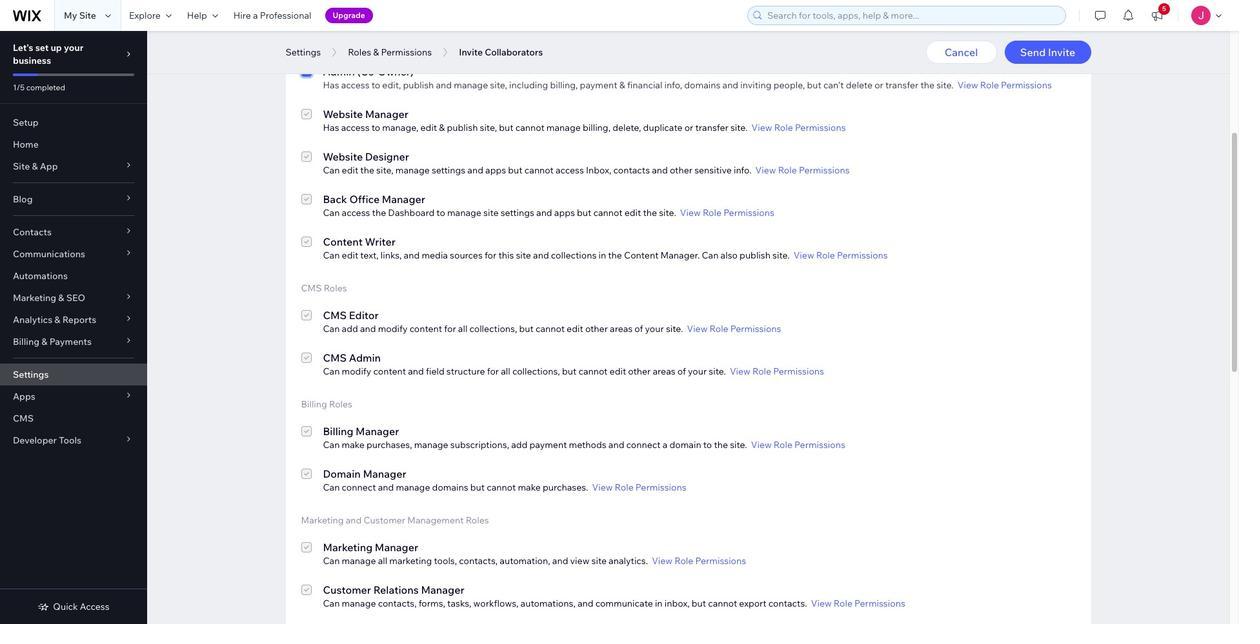 Task type: describe. For each thing, give the bounding box(es) containing it.
cannot inside website designer can edit the site, manage settings and apps but cannot access inbox, contacts and other sensitive info. view role permissions
[[525, 165, 554, 176]]

view role permissions button for domain manager
[[592, 482, 687, 494]]

billing for roles
[[301, 399, 327, 411]]

hire a professional
[[234, 10, 312, 21]]

make inside billing manager can make purchases, manage subscriptions, add payment methods and connect a domain to the site. view role permissions
[[342, 440, 365, 451]]

permissions inside billing manager can make purchases, manage subscriptions, add payment methods and connect a domain to the site. view role permissions
[[795, 440, 846, 451]]

access inside "admin (co-owner) has access to edit, publish and manage site, including billing, payment & financial info, domains and inviting people, but can't delete or transfer the site. view role permissions"
[[341, 79, 370, 91]]

view inside 'website manager has access to manage, edit & publish site, but cannot manage billing, delete, duplicate or transfer site. view role permissions'
[[752, 122, 773, 134]]

my
[[64, 10, 77, 21]]

developer
[[13, 435, 57, 447]]

customer inside customer relations manager can manage contacts, forms, tasks, workflows, automations, and communicate in inbox, but cannot export contacts. view role permissions
[[323, 584, 371, 597]]

site, inside website designer can edit the site, manage settings and apps but cannot access inbox, contacts and other sensitive info. view role permissions
[[376, 165, 394, 176]]

access
[[80, 602, 110, 613]]

export
[[739, 599, 767, 610]]

manage inside "admin (co-owner) has access to edit, publish and manage site, including billing, payment & financial info, domains and inviting people, but can't delete or transfer the site. view role permissions"
[[454, 79, 488, 91]]

view inside back office manager can access the dashboard to manage site settings and apps but cannot edit the site. view role permissions
[[680, 207, 701, 219]]

professional
[[260, 10, 312, 21]]

billing & payments button
[[0, 331, 147, 353]]

domains inside 'domain manager can connect and manage domains but cannot make purchases. view role permissions'
[[432, 482, 469, 494]]

connect inside billing manager can make purchases, manage subscriptions, add payment methods and connect a domain to the site. view role permissions
[[627, 440, 661, 451]]

permissions inside 'domain manager can connect and manage domains but cannot make purchases. view role permissions'
[[636, 482, 687, 494]]

designer
[[365, 150, 409, 163]]

inbox,
[[586, 165, 612, 176]]

send invite button
[[1005, 41, 1091, 64]]

website designer can edit the site, manage settings and apps but cannot access inbox, contacts and other sensitive info. view role permissions
[[323, 150, 850, 176]]

& inside 'website manager has access to manage, edit & publish site, but cannot manage billing, delete, duplicate or transfer site. view role permissions'
[[439, 122, 445, 134]]

tasks,
[[448, 599, 472, 610]]

relations
[[374, 584, 419, 597]]

content writer can edit text, links, and media sources for this site and collections in the content manager. can also publish site. view role permissions
[[323, 236, 888, 261]]

business
[[13, 55, 51, 67]]

up
[[51, 42, 62, 54]]

make inside 'domain manager can connect and manage domains but cannot make purchases. view role permissions'
[[518, 482, 541, 494]]

settings for settings link
[[13, 369, 49, 381]]

0 vertical spatial customer
[[364, 515, 406, 527]]

cms for editor
[[323, 309, 347, 322]]

site & app
[[13, 161, 58, 172]]

info.
[[734, 165, 752, 176]]

and inside cms admin can modify content and field structure for all collections, but cannot edit other areas of your site. view role permissions
[[408, 366, 424, 378]]

info,
[[665, 79, 683, 91]]

reports
[[62, 314, 96, 326]]

marketing for manager
[[323, 542, 373, 555]]

1 horizontal spatial content
[[624, 250, 659, 261]]

site for marketing manager
[[592, 556, 607, 568]]

content inside cms admin can modify content and field structure for all collections, but cannot edit other areas of your site. view role permissions
[[374, 366, 406, 378]]

for inside cms editor can add and modify content for all collections, but cannot edit other areas of your site. view role permissions
[[444, 323, 456, 335]]

inviting
[[741, 79, 772, 91]]

& for payments
[[41, 336, 47, 348]]

& for reports
[[54, 314, 60, 326]]

developer tools
[[13, 435, 81, 447]]

role inside cms admin can modify content and field structure for all collections, but cannot edit other areas of your site. view role permissions
[[753, 366, 772, 378]]

roles & permissions
[[348, 46, 432, 58]]

role inside 'website manager has access to manage, edit & publish site, but cannot manage billing, delete, duplicate or transfer site. view role permissions'
[[775, 122, 793, 134]]

add inside cms editor can add and modify content for all collections, but cannot edit other areas of your site. view role permissions
[[342, 323, 358, 335]]

billing for manager
[[323, 425, 354, 438]]

permissions inside 'button'
[[381, 46, 432, 58]]

can for billing manager
[[323, 440, 340, 451]]

blog button
[[0, 189, 147, 210]]

view role permissions button for website designer
[[756, 165, 850, 176]]

and inside back office manager can access the dashboard to manage site settings and apps but cannot edit the site. view role permissions
[[537, 207, 552, 219]]

has inside 'website manager has access to manage, edit & publish site, but cannot manage billing, delete, duplicate or transfer site. view role permissions'
[[323, 122, 339, 134]]

dashboard
[[388, 207, 435, 219]]

contacts, inside customer relations manager can manage contacts, forms, tasks, workflows, automations, and communicate in inbox, but cannot export contacts. view role permissions
[[378, 599, 417, 610]]

edit inside 'website manager has access to manage, edit & publish site, but cannot manage billing, delete, duplicate or transfer site. view role permissions'
[[421, 122, 437, 134]]

settings inside website designer can edit the site, manage settings and apps but cannot access inbox, contacts and other sensitive info. view role permissions
[[432, 165, 466, 176]]

edit inside the content writer can edit text, links, and media sources for this site and collections in the content manager. can also publish site. view role permissions
[[342, 250, 358, 261]]

management
[[408, 515, 464, 527]]

billing manager can make purchases, manage subscriptions, add payment methods and connect a domain to the site. view role permissions
[[323, 425, 846, 451]]

but inside customer relations manager can manage contacts, forms, tasks, workflows, automations, and communicate in inbox, but cannot export contacts. view role permissions
[[692, 599, 706, 610]]

view inside customer relations manager can manage contacts, forms, tasks, workflows, automations, and communicate in inbox, but cannot export contacts. view role permissions
[[811, 599, 832, 610]]

cancel
[[945, 46, 978, 59]]

site. inside cms admin can modify content and field structure for all collections, but cannot edit other areas of your site. view role permissions
[[709, 366, 726, 378]]

the down office
[[372, 207, 386, 219]]

view role permissions button for cms admin
[[730, 366, 824, 378]]

cms inside sidebar element
[[13, 413, 34, 425]]

contacts.
[[769, 599, 808, 610]]

can inside back office manager can access the dashboard to manage site settings and apps but cannot edit the site. view role permissions
[[323, 207, 340, 219]]

analytics.
[[609, 556, 648, 568]]

inbox,
[[665, 599, 690, 610]]

contacts
[[614, 165, 650, 176]]

edit inside back office manager can access the dashboard to manage site settings and apps but cannot edit the site. view role permissions
[[625, 207, 641, 219]]

areas inside cms editor can add and modify content for all collections, but cannot edit other areas of your site. view role permissions
[[610, 323, 633, 335]]

automations,
[[521, 599, 576, 610]]

view inside marketing manager can manage all marketing tools, contacts, automation, and view site analytics. view role permissions
[[652, 556, 673, 568]]

upgrade button
[[325, 8, 373, 23]]

quick access
[[53, 602, 110, 613]]

site. inside billing manager can make purchases, manage subscriptions, add payment methods and connect a domain to the site. view role permissions
[[730, 440, 747, 451]]

other inside cms admin can modify content and field structure for all collections, but cannot edit other areas of your site. view role permissions
[[628, 366, 651, 378]]

view inside cms admin can modify content and field structure for all collections, but cannot edit other areas of your site. view role permissions
[[730, 366, 751, 378]]

manage inside marketing manager can manage all marketing tools, contacts, automation, and view site analytics. view role permissions
[[342, 556, 376, 568]]

writer
[[365, 236, 396, 249]]

quick
[[53, 602, 78, 613]]

analytics & reports button
[[0, 309, 147, 331]]

cannot inside 'domain manager can connect and manage domains but cannot make purchases. view role permissions'
[[487, 482, 516, 494]]

but inside cms admin can modify content and field structure for all collections, but cannot edit other areas of your site. view role permissions
[[562, 366, 577, 378]]

other inside cms editor can add and modify content for all collections, but cannot edit other areas of your site. view role permissions
[[586, 323, 608, 335]]

site. inside the content writer can edit text, links, and media sources for this site and collections in the content manager. can also publish site. view role permissions
[[773, 250, 790, 261]]

cannot inside cms editor can add and modify content for all collections, but cannot edit other areas of your site. view role permissions
[[536, 323, 565, 335]]

help
[[187, 10, 207, 21]]

view inside cms editor can add and modify content for all collections, but cannot edit other areas of your site. view role permissions
[[687, 323, 708, 335]]

admin (co-owner) has access to edit, publish and manage site, including billing, payment & financial info, domains and inviting people, but can't delete or transfer the site. view role permissions
[[323, 65, 1052, 91]]

let's set up your business
[[13, 42, 83, 67]]

cms link
[[0, 408, 147, 430]]

view role permissions button for marketing manager
[[652, 556, 746, 568]]

view inside billing manager can make purchases, manage subscriptions, add payment methods and connect a domain to the site. view role permissions
[[751, 440, 772, 451]]

manage inside customer relations manager can manage contacts, forms, tasks, workflows, automations, and communicate in inbox, but cannot export contacts. view role permissions
[[342, 599, 376, 610]]

structure
[[447, 366, 485, 378]]

marketing for &
[[13, 292, 56, 304]]

& for app
[[32, 161, 38, 172]]

hire a professional link
[[226, 0, 319, 31]]

view inside "admin (co-owner) has access to edit, publish and manage site, including billing, payment & financial info, domains and inviting people, but can't delete or transfer the site. view role permissions"
[[958, 79, 979, 91]]

access inside back office manager can access the dashboard to manage site settings and apps but cannot edit the site. view role permissions
[[342, 207, 370, 219]]

purchases.
[[543, 482, 589, 494]]

apps inside back office manager can access the dashboard to manage site settings and apps but cannot edit the site. view role permissions
[[554, 207, 575, 219]]

the inside billing manager can make purchases, manage subscriptions, add payment methods and connect a domain to the site. view role permissions
[[714, 440, 728, 451]]

my site
[[64, 10, 96, 21]]

methods
[[569, 440, 607, 451]]

of inside cms editor can add and modify content for all collections, but cannot edit other areas of your site. view role permissions
[[635, 323, 643, 335]]

analytics
[[13, 314, 52, 326]]

back
[[323, 193, 347, 206]]

view role permissions button for admin (co-owner)
[[958, 79, 1052, 91]]

manager inside back office manager can access the dashboard to manage site settings and apps but cannot edit the site. view role permissions
[[382, 193, 425, 206]]

back office manager can access the dashboard to manage site settings and apps but cannot edit the site. view role permissions
[[323, 193, 775, 219]]

settings inside back office manager can access the dashboard to manage site settings and apps but cannot edit the site. view role permissions
[[501, 207, 535, 219]]

communications button
[[0, 243, 147, 265]]

the inside "admin (co-owner) has access to edit, publish and manage site, including billing, payment & financial info, domains and inviting people, but can't delete or transfer the site. view role permissions"
[[921, 79, 935, 91]]

0 vertical spatial content
[[323, 236, 363, 249]]

edit inside cms admin can modify content and field structure for all collections, but cannot edit other areas of your site. view role permissions
[[610, 366, 626, 378]]

home
[[13, 139, 39, 150]]

role inside cms editor can add and modify content for all collections, but cannot edit other areas of your site. view role permissions
[[710, 323, 729, 335]]

permissions inside the content writer can edit text, links, and media sources for this site and collections in the content manager. can also publish site. view role permissions
[[837, 250, 888, 261]]

access inside 'website manager has access to manage, edit & publish site, but cannot manage billing, delete, duplicate or transfer site. view role permissions'
[[341, 122, 370, 134]]

tools,
[[434, 556, 457, 568]]

role inside website designer can edit the site, manage settings and apps but cannot access inbox, contacts and other sensitive info. view role permissions
[[778, 165, 797, 176]]

view role permissions button for cms editor
[[687, 323, 782, 335]]

site & app button
[[0, 156, 147, 178]]

marketing and customer management roles
[[301, 515, 489, 527]]

1 horizontal spatial site
[[79, 10, 96, 21]]

view role permissions button for back office manager
[[680, 207, 775, 219]]

contacts button
[[0, 221, 147, 243]]

can for content writer
[[323, 250, 340, 261]]

role inside the content writer can edit text, links, and media sources for this site and collections in the content manager. can also publish site. view role permissions
[[817, 250, 835, 261]]

invite collaborators
[[459, 46, 543, 58]]

let's
[[13, 42, 33, 54]]

website for website manager
[[323, 108, 363, 121]]

developer tools button
[[0, 430, 147, 452]]

forms,
[[419, 599, 445, 610]]

field
[[426, 366, 445, 378]]

view role permissions button for content writer
[[794, 250, 888, 261]]

site inside site & app dropdown button
[[13, 161, 30, 172]]

sensitive
[[695, 165, 732, 176]]

all inside cms admin can modify content and field structure for all collections, but cannot edit other areas of your site. view role permissions
[[501, 366, 511, 378]]

manage inside billing manager can make purchases, manage subscriptions, add payment methods and connect a domain to the site. view role permissions
[[414, 440, 449, 451]]

media
[[422, 250, 448, 261]]

& inside "admin (co-owner) has access to edit, publish and manage site, including billing, payment & financial info, domains and inviting people, but can't delete or transfer the site. view role permissions"
[[620, 79, 625, 91]]

publish inside the content writer can edit text, links, and media sources for this site and collections in the content manager. can also publish site. view role permissions
[[740, 250, 771, 261]]

manage inside 'domain manager can connect and manage domains but cannot make purchases. view role permissions'
[[396, 482, 430, 494]]

or inside 'website manager has access to manage, edit & publish site, but cannot manage billing, delete, duplicate or transfer site. view role permissions'
[[685, 122, 694, 134]]

& for permissions
[[373, 46, 379, 58]]

delete,
[[613, 122, 641, 134]]

cms admin can modify content and field structure for all collections, but cannot edit other areas of your site. view role permissions
[[323, 352, 824, 378]]

Search for tools, apps, help & more... field
[[764, 6, 1062, 25]]

domain manager can connect and manage domains but cannot make purchases. view role permissions
[[323, 468, 687, 494]]

cms for admin
[[323, 352, 347, 365]]

set
[[35, 42, 49, 54]]

communicate
[[596, 599, 653, 610]]

hire
[[234, 10, 251, 21]]

and inside 'domain manager can connect and manage domains but cannot make purchases. view role permissions'
[[378, 482, 394, 494]]



Task type: locate. For each thing, give the bounding box(es) containing it.
upgrade
[[333, 10, 365, 20]]

0 horizontal spatial of
[[635, 323, 643, 335]]

0 vertical spatial billing,
[[550, 79, 578, 91]]

connect inside 'domain manager can connect and manage domains but cannot make purchases. view role permissions'
[[342, 482, 376, 494]]

but down cms editor can add and modify content for all collections, but cannot edit other areas of your site. view role permissions
[[562, 366, 577, 378]]

settings up dashboard
[[432, 165, 466, 176]]

2 vertical spatial billing
[[323, 425, 354, 438]]

can for domain manager
[[323, 482, 340, 494]]

& left financial
[[620, 79, 625, 91]]

collections,
[[470, 323, 517, 335], [513, 366, 560, 378]]

can for cms admin
[[323, 366, 340, 378]]

2 vertical spatial other
[[628, 366, 651, 378]]

manager up manage,
[[365, 108, 409, 121]]

0 vertical spatial all
[[458, 323, 468, 335]]

1 horizontal spatial apps
[[554, 207, 575, 219]]

role inside 'domain manager can connect and manage domains but cannot make purchases. view role permissions'
[[615, 482, 634, 494]]

2 vertical spatial your
[[688, 366, 707, 378]]

modify down editor
[[378, 323, 408, 335]]

view role permissions button for website manager
[[752, 122, 846, 134]]

cms
[[301, 283, 322, 294], [323, 309, 347, 322], [323, 352, 347, 365], [13, 413, 34, 425]]

website
[[323, 108, 363, 121], [323, 150, 363, 163]]

1 vertical spatial admin
[[349, 352, 381, 365]]

transfer right delete
[[886, 79, 919, 91]]

marketing inside dropdown button
[[13, 292, 56, 304]]

apps up collections
[[554, 207, 575, 219]]

1 vertical spatial modify
[[342, 366, 371, 378]]

permissions inside marketing manager can manage all marketing tools, contacts, automation, and view site analytics. view role permissions
[[696, 556, 746, 568]]

domain
[[670, 440, 702, 451]]

cannot inside customer relations manager can manage contacts, forms, tasks, workflows, automations, and communicate in inbox, but cannot export contacts. view role permissions
[[708, 599, 737, 610]]

manager up dashboard
[[382, 193, 425, 206]]

cannot inside 'website manager has access to manage, edit & publish site, but cannot manage billing, delete, duplicate or transfer site. view role permissions'
[[516, 122, 545, 134]]

office
[[350, 193, 380, 206]]

content
[[323, 236, 363, 249], [624, 250, 659, 261]]

marketing down domain
[[301, 515, 344, 527]]

billing inside billing manager can make purchases, manage subscriptions, add payment methods and connect a domain to the site. view role permissions
[[323, 425, 354, 438]]

in left inbox,
[[655, 599, 663, 610]]

site up "this"
[[484, 207, 499, 219]]

can inside cms admin can modify content and field structure for all collections, but cannot edit other areas of your site. view role permissions
[[323, 366, 340, 378]]

editor
[[349, 309, 379, 322]]

manager up the marketing
[[375, 542, 418, 555]]

1 horizontal spatial payment
[[580, 79, 618, 91]]

the
[[921, 79, 935, 91], [360, 165, 374, 176], [372, 207, 386, 219], [643, 207, 657, 219], [608, 250, 622, 261], [714, 440, 728, 451]]

admin
[[323, 65, 355, 78], [349, 352, 381, 365]]

manage inside website designer can edit the site, manage settings and apps but cannot access inbox, contacts and other sensitive info. view role permissions
[[396, 165, 430, 176]]

completed
[[26, 83, 65, 92]]

role
[[981, 79, 999, 91], [775, 122, 793, 134], [778, 165, 797, 176], [703, 207, 722, 219], [817, 250, 835, 261], [710, 323, 729, 335], [753, 366, 772, 378], [774, 440, 793, 451], [615, 482, 634, 494], [675, 556, 694, 568], [834, 599, 853, 610]]

1 vertical spatial contacts,
[[378, 599, 417, 610]]

1 vertical spatial transfer
[[696, 122, 729, 134]]

connect
[[627, 440, 661, 451], [342, 482, 376, 494]]

manage up 'marketing and customer management roles'
[[396, 482, 430, 494]]

billing, left delete,
[[583, 122, 611, 134]]

admin inside "admin (co-owner) has access to edit, publish and manage site, including billing, payment & financial info, domains and inviting people, but can't delete or transfer the site. view role permissions"
[[323, 65, 355, 78]]

1 has from the top
[[323, 79, 339, 91]]

1 vertical spatial site,
[[480, 122, 497, 134]]

manage down designer
[[396, 165, 430, 176]]

website down the (co-
[[323, 108, 363, 121]]

0 vertical spatial or
[[875, 79, 884, 91]]

1 horizontal spatial other
[[628, 366, 651, 378]]

transfer
[[886, 79, 919, 91], [696, 122, 729, 134]]

& right manage,
[[439, 122, 445, 134]]

payment up 'website manager has access to manage, edit & publish site, but cannot manage billing, delete, duplicate or transfer site. view role permissions'
[[580, 79, 618, 91]]

0 horizontal spatial payment
[[530, 440, 567, 451]]

other inside website designer can edit the site, manage settings and apps but cannot access inbox, contacts and other sensitive info. view role permissions
[[670, 165, 693, 176]]

but inside "admin (co-owner) has access to edit, publish and manage site, including billing, payment & financial info, domains and inviting people, but can't delete or transfer the site. view role permissions"
[[807, 79, 822, 91]]

site, inside 'website manager has access to manage, edit & publish site, but cannot manage billing, delete, duplicate or transfer site. view role permissions'
[[480, 122, 497, 134]]

can inside 'domain manager can connect and manage domains but cannot make purchases. view role permissions'
[[323, 482, 340, 494]]

1 horizontal spatial billing,
[[583, 122, 611, 134]]

0 vertical spatial make
[[342, 440, 365, 451]]

has inside "admin (co-owner) has access to edit, publish and manage site, including billing, payment & financial info, domains and inviting people, but can't delete or transfer the site. view role permissions"
[[323, 79, 339, 91]]

can for website designer
[[323, 165, 340, 176]]

website for website designer
[[323, 150, 363, 163]]

modify up billing roles
[[342, 366, 371, 378]]

contacts, inside marketing manager can manage all marketing tools, contacts, automation, and view site analytics. view role permissions
[[459, 556, 498, 568]]

app
[[40, 161, 58, 172]]

manage down invite collaborators "button"
[[454, 79, 488, 91]]

roles & permissions button
[[342, 43, 439, 62]]

website inside 'website manager has access to manage, edit & publish site, but cannot manage billing, delete, duplicate or transfer site. view role permissions'
[[323, 108, 363, 121]]

for right the structure at the bottom left of the page
[[487, 366, 499, 378]]

people,
[[774, 79, 805, 91]]

2 horizontal spatial publish
[[740, 250, 771, 261]]

content up text,
[[323, 236, 363, 249]]

transfer up sensitive
[[696, 122, 729, 134]]

all right the structure at the bottom left of the page
[[501, 366, 511, 378]]

0 vertical spatial add
[[342, 323, 358, 335]]

apps button
[[0, 386, 147, 408]]

billing & payments
[[13, 336, 92, 348]]

customer relations manager can manage contacts, forms, tasks, workflows, automations, and communicate in inbox, but cannot export contacts. view role permissions
[[323, 584, 906, 610]]

cms roles
[[301, 283, 347, 294]]

roles inside 'button'
[[348, 46, 371, 58]]

cannot up back office manager can access the dashboard to manage site settings and apps but cannot edit the site. view role permissions
[[525, 165, 554, 176]]

1 vertical spatial domains
[[432, 482, 469, 494]]

5
[[1163, 5, 1167, 13]]

all inside cms editor can add and modify content for all collections, but cannot edit other areas of your site. view role permissions
[[458, 323, 468, 335]]

content up field
[[410, 323, 442, 335]]

0 horizontal spatial make
[[342, 440, 365, 451]]

0 horizontal spatial apps
[[486, 165, 506, 176]]

0 horizontal spatial connect
[[342, 482, 376, 494]]

1 vertical spatial has
[[323, 122, 339, 134]]

1 vertical spatial site
[[13, 161, 30, 172]]

transfer inside 'website manager has access to manage, edit & publish site, but cannot manage billing, delete, duplicate or transfer site. view role permissions'
[[696, 122, 729, 134]]

settings for settings button
[[286, 46, 321, 58]]

1 website from the top
[[323, 108, 363, 121]]

1 horizontal spatial transfer
[[886, 79, 919, 91]]

home link
[[0, 134, 147, 156]]

a left "domain"
[[663, 440, 668, 451]]

cancel button
[[926, 41, 997, 64]]

permissions inside website designer can edit the site, manage settings and apps but cannot access inbox, contacts and other sensitive info. view role permissions
[[799, 165, 850, 176]]

0 vertical spatial for
[[485, 250, 497, 261]]

has
[[323, 79, 339, 91], [323, 122, 339, 134]]

role inside back office manager can access the dashboard to manage site settings and apps but cannot edit the site. view role permissions
[[703, 207, 722, 219]]

1 horizontal spatial content
[[410, 323, 442, 335]]

billing
[[13, 336, 39, 348], [301, 399, 327, 411], [323, 425, 354, 438]]

other
[[670, 165, 693, 176], [586, 323, 608, 335], [628, 366, 651, 378]]

but inside back office manager can access the dashboard to manage site settings and apps but cannot edit the site. view role permissions
[[577, 207, 592, 219]]

and inside billing manager can make purchases, manage subscriptions, add payment methods and connect a domain to the site. view role permissions
[[609, 440, 625, 451]]

1 vertical spatial site
[[516, 250, 531, 261]]

1 vertical spatial content
[[374, 366, 406, 378]]

add inside billing manager can make purchases, manage subscriptions, add payment methods and connect a domain to the site. view role permissions
[[511, 440, 528, 451]]

0 vertical spatial payment
[[580, 79, 618, 91]]

1 horizontal spatial connect
[[627, 440, 661, 451]]

settings down professional
[[286, 46, 321, 58]]

site right my
[[79, 10, 96, 21]]

edit
[[421, 122, 437, 134], [342, 165, 358, 176], [625, 207, 641, 219], [342, 250, 358, 261], [567, 323, 584, 335], [610, 366, 626, 378]]

edit inside cms editor can add and modify content for all collections, but cannot edit other areas of your site. view role permissions
[[567, 323, 584, 335]]

1 vertical spatial or
[[685, 122, 694, 134]]

website manager has access to manage, edit & publish site, but cannot manage billing, delete, duplicate or transfer site. view role permissions
[[323, 108, 846, 134]]

& left the reports
[[54, 314, 60, 326]]

2 vertical spatial publish
[[740, 250, 771, 261]]

0 vertical spatial site,
[[490, 79, 507, 91]]

collaborators
[[485, 46, 543, 58]]

in right collections
[[599, 250, 606, 261]]

marketing inside marketing manager can manage all marketing tools, contacts, automation, and view site analytics. view role permissions
[[323, 542, 373, 555]]

invite left 'collaborators'
[[459, 46, 483, 58]]

1 horizontal spatial site
[[516, 250, 531, 261]]

cms inside cms admin can modify content and field structure for all collections, but cannot edit other areas of your site. view role permissions
[[323, 352, 347, 365]]

access left inbox,
[[556, 165, 584, 176]]

0 horizontal spatial domains
[[432, 482, 469, 494]]

site down home
[[13, 161, 30, 172]]

add down editor
[[342, 323, 358, 335]]

1 vertical spatial of
[[678, 366, 686, 378]]

settings
[[286, 46, 321, 58], [13, 369, 49, 381]]

view inside 'domain manager can connect and manage domains but cannot make purchases. view role permissions'
[[592, 482, 613, 494]]

0 horizontal spatial areas
[[610, 323, 633, 335]]

manager for billing manager
[[356, 425, 399, 438]]

or right delete
[[875, 79, 884, 91]]

publish right manage,
[[447, 122, 478, 134]]

the down the cancel button
[[921, 79, 935, 91]]

payment inside billing manager can make purchases, manage subscriptions, add payment methods and connect a domain to the site. view role permissions
[[530, 440, 567, 451]]

make up domain
[[342, 440, 365, 451]]

site. inside "admin (co-owner) has access to edit, publish and manage site, including billing, payment & financial info, domains and inviting people, but can't delete or transfer the site. view role permissions"
[[937, 79, 954, 91]]

contacts, down relations
[[378, 599, 417, 610]]

& left app
[[32, 161, 38, 172]]

owner)
[[378, 65, 414, 78]]

apps up back office manager can access the dashboard to manage site settings and apps but cannot edit the site. view role permissions
[[486, 165, 506, 176]]

cannot down including
[[516, 122, 545, 134]]

manager for marketing manager
[[375, 542, 418, 555]]

billing, inside 'website manager has access to manage, edit & publish site, but cannot manage billing, delete, duplicate or transfer site. view role permissions'
[[583, 122, 611, 134]]

site
[[484, 207, 499, 219], [516, 250, 531, 261], [592, 556, 607, 568]]

1 horizontal spatial or
[[875, 79, 884, 91]]

payment inside "admin (co-owner) has access to edit, publish and manage site, including billing, payment & financial info, domains and inviting people, but can't delete or transfer the site. view role permissions"
[[580, 79, 618, 91]]

site,
[[490, 79, 507, 91], [480, 122, 497, 134], [376, 165, 394, 176]]

all up the structure at the bottom left of the page
[[458, 323, 468, 335]]

to inside 'website manager has access to manage, edit & publish site, but cannot manage billing, delete, duplicate or transfer site. view role permissions'
[[372, 122, 380, 134]]

manage
[[454, 79, 488, 91], [547, 122, 581, 134], [396, 165, 430, 176], [447, 207, 482, 219], [414, 440, 449, 451], [396, 482, 430, 494], [342, 556, 376, 568], [342, 599, 376, 610]]

communications
[[13, 249, 85, 260]]

the down contacts
[[643, 207, 657, 219]]

site inside back office manager can access the dashboard to manage site settings and apps but cannot edit the site. view role permissions
[[484, 207, 499, 219]]

website up back
[[323, 150, 363, 163]]

2 website from the top
[[323, 150, 363, 163]]

can't
[[824, 79, 844, 91]]

1 horizontal spatial settings
[[501, 207, 535, 219]]

0 horizontal spatial publish
[[403, 79, 434, 91]]

2 vertical spatial site
[[592, 556, 607, 568]]

5 button
[[1143, 0, 1172, 31]]

0 vertical spatial site
[[484, 207, 499, 219]]

1 horizontal spatial your
[[645, 323, 664, 335]]

duplicate
[[643, 122, 683, 134]]

to right dashboard
[[437, 207, 445, 219]]

1 horizontal spatial modify
[[378, 323, 408, 335]]

manager down purchases,
[[363, 468, 407, 481]]

your inside let's set up your business
[[64, 42, 83, 54]]

invite collaborators button
[[453, 43, 550, 62]]

content inside cms editor can add and modify content for all collections, but cannot edit other areas of your site. view role permissions
[[410, 323, 442, 335]]

0 horizontal spatial settings
[[432, 165, 466, 176]]

role inside billing manager can make purchases, manage subscriptions, add payment methods and connect a domain to the site. view role permissions
[[774, 440, 793, 451]]

domain
[[323, 468, 361, 481]]

manage up sources
[[447, 207, 482, 219]]

marketing & seo button
[[0, 287, 147, 309]]

0 horizontal spatial site
[[484, 207, 499, 219]]

settings up "this"
[[501, 207, 535, 219]]

in
[[599, 250, 606, 261], [655, 599, 663, 610]]

but up cms admin can modify content and field structure for all collections, but cannot edit other areas of your site. view role permissions
[[519, 323, 534, 335]]

seo
[[66, 292, 85, 304]]

a right hire
[[253, 10, 258, 21]]

site for content writer
[[516, 250, 531, 261]]

collections, down cms editor can add and modify content for all collections, but cannot edit other areas of your site. view role permissions
[[513, 366, 560, 378]]

connect left "domain"
[[627, 440, 661, 451]]

0 horizontal spatial settings
[[13, 369, 49, 381]]

permissions inside customer relations manager can manage contacts, forms, tasks, workflows, automations, and communicate in inbox, but cannot export contacts. view role permissions
[[855, 599, 906, 610]]

manage up website designer can edit the site, manage settings and apps but cannot access inbox, contacts and other sensitive info. view role permissions
[[547, 122, 581, 134]]

to left edit, at the left of page
[[372, 79, 380, 91]]

admin down general roles
[[323, 65, 355, 78]]

0 vertical spatial modify
[[378, 323, 408, 335]]

manage right purchases,
[[414, 440, 449, 451]]

billing inside dropdown button
[[13, 336, 39, 348]]

view role permissions button for billing manager
[[751, 440, 846, 451]]

permissions inside cms admin can modify content and field structure for all collections, but cannot edit other areas of your site. view role permissions
[[774, 366, 824, 378]]

1 vertical spatial settings
[[501, 207, 535, 219]]

customer up the marketing
[[364, 515, 406, 527]]

for up field
[[444, 323, 456, 335]]

all inside marketing manager can manage all marketing tools, contacts, automation, and view site analytics. view role permissions
[[378, 556, 388, 568]]

to right "domain"
[[704, 440, 712, 451]]

general
[[301, 39, 335, 50]]

0 horizontal spatial your
[[64, 42, 83, 54]]

payments
[[49, 336, 92, 348]]

1 vertical spatial add
[[511, 440, 528, 451]]

access down the (co-
[[341, 79, 370, 91]]

invite right send
[[1049, 46, 1076, 59]]

can inside billing manager can make purchases, manage subscriptions, add payment methods and connect a domain to the site. view role permissions
[[323, 440, 340, 451]]

your inside cms admin can modify content and field structure for all collections, but cannot edit other areas of your site. view role permissions
[[688, 366, 707, 378]]

0 vertical spatial has
[[323, 79, 339, 91]]

roles for admin
[[337, 39, 360, 50]]

can inside marketing manager can manage all marketing tools, contacts, automation, and view site analytics. view role permissions
[[323, 556, 340, 568]]

manage inside back office manager can access the dashboard to manage site settings and apps but cannot edit the site. view role permissions
[[447, 207, 482, 219]]

2 vertical spatial for
[[487, 366, 499, 378]]

marketing
[[390, 556, 432, 568]]

but up back office manager can access the dashboard to manage site settings and apps but cannot edit the site. view role permissions
[[508, 165, 523, 176]]

links,
[[381, 250, 402, 261]]

0 vertical spatial contacts,
[[459, 556, 498, 568]]

cannot
[[516, 122, 545, 134], [525, 165, 554, 176], [594, 207, 623, 219], [536, 323, 565, 335], [579, 366, 608, 378], [487, 482, 516, 494], [708, 599, 737, 610]]

0 horizontal spatial content
[[323, 236, 363, 249]]

transfer inside "admin (co-owner) has access to edit, publish and manage site, including billing, payment & financial info, domains and inviting people, but can't delete or transfer the site. view role permissions"
[[886, 79, 919, 91]]

manager up purchases,
[[356, 425, 399, 438]]

& inside popup button
[[54, 314, 60, 326]]

connect down domain
[[342, 482, 376, 494]]

blog
[[13, 194, 33, 205]]

0 vertical spatial settings
[[432, 165, 466, 176]]

1 vertical spatial other
[[586, 323, 608, 335]]

0 vertical spatial domains
[[685, 79, 721, 91]]

can for marketing manager
[[323, 556, 340, 568]]

access inside website designer can edit the site, manage settings and apps but cannot access inbox, contacts and other sensitive info. view role permissions
[[556, 165, 584, 176]]

but down including
[[499, 122, 514, 134]]

access up designer
[[341, 122, 370, 134]]

0 horizontal spatial all
[[378, 556, 388, 568]]

1 horizontal spatial add
[[511, 440, 528, 451]]

manage down relations
[[342, 599, 376, 610]]

marketing for and
[[301, 515, 344, 527]]

but inside cms editor can add and modify content for all collections, but cannot edit other areas of your site. view role permissions
[[519, 323, 534, 335]]

all left the marketing
[[378, 556, 388, 568]]

marketing manager can manage all marketing tools, contacts, automation, and view site analytics. view role permissions
[[323, 542, 746, 568]]

can inside cms editor can add and modify content for all collections, but cannot edit other areas of your site. view role permissions
[[323, 323, 340, 335]]

collections, inside cms editor can add and modify content for all collections, but cannot edit other areas of your site. view role permissions
[[470, 323, 517, 335]]

1 horizontal spatial settings
[[286, 46, 321, 58]]

0 vertical spatial publish
[[403, 79, 434, 91]]

0 horizontal spatial other
[[586, 323, 608, 335]]

send
[[1021, 46, 1046, 59]]

manager up forms,
[[421, 584, 465, 597]]

domains right info,
[[685, 79, 721, 91]]

1 horizontal spatial invite
[[1049, 46, 1076, 59]]

2 horizontal spatial other
[[670, 165, 693, 176]]

but left can't on the right top
[[807, 79, 822, 91]]

cms inside cms editor can add and modify content for all collections, but cannot edit other areas of your site. view role permissions
[[323, 309, 347, 322]]

content left field
[[374, 366, 406, 378]]

settings
[[432, 165, 466, 176], [501, 207, 535, 219]]

None checkbox
[[301, 64, 312, 91], [301, 107, 312, 134], [301, 149, 312, 176], [301, 192, 312, 219], [301, 351, 312, 378], [301, 467, 312, 494], [301, 540, 312, 568], [301, 583, 312, 610], [301, 64, 312, 91], [301, 107, 312, 134], [301, 149, 312, 176], [301, 192, 312, 219], [301, 351, 312, 378], [301, 467, 312, 494], [301, 540, 312, 568], [301, 583, 312, 610]]

None checkbox
[[301, 234, 312, 261], [301, 308, 312, 335], [301, 424, 312, 451], [301, 234, 312, 261], [301, 308, 312, 335], [301, 424, 312, 451]]

2 has from the top
[[323, 122, 339, 134]]

invite inside "button"
[[459, 46, 483, 58]]

to
[[372, 79, 380, 91], [372, 122, 380, 134], [437, 207, 445, 219], [704, 440, 712, 451]]

sidebar element
[[0, 31, 147, 625]]

&
[[373, 46, 379, 58], [620, 79, 625, 91], [439, 122, 445, 134], [32, 161, 38, 172], [58, 292, 64, 304], [54, 314, 60, 326], [41, 336, 47, 348]]

1 vertical spatial publish
[[447, 122, 478, 134]]

view role permissions button for customer relations manager
[[811, 599, 906, 610]]

of
[[635, 323, 643, 335], [678, 366, 686, 378]]

site. inside cms editor can add and modify content for all collections, but cannot edit other areas of your site. view role permissions
[[666, 323, 683, 335]]

site right view
[[592, 556, 607, 568]]

the inside website designer can edit the site, manage settings and apps but cannot access inbox, contacts and other sensitive info. view role permissions
[[360, 165, 374, 176]]

2 horizontal spatial site
[[592, 556, 607, 568]]

2 vertical spatial site,
[[376, 165, 394, 176]]

0 vertical spatial other
[[670, 165, 693, 176]]

can for cms editor
[[323, 323, 340, 335]]

marketing down 'marketing and customer management roles'
[[323, 542, 373, 555]]

but inside website designer can edit the site, manage settings and apps but cannot access inbox, contacts and other sensitive info. view role permissions
[[508, 165, 523, 176]]

settings up apps
[[13, 369, 49, 381]]

areas inside cms admin can modify content and field structure for all collections, but cannot edit other areas of your site. view role permissions
[[653, 366, 676, 378]]

can inside customer relations manager can manage contacts, forms, tasks, workflows, automations, and communicate in inbox, but cannot export contacts. view role permissions
[[323, 599, 340, 610]]

access
[[341, 79, 370, 91], [341, 122, 370, 134], [556, 165, 584, 176], [342, 207, 370, 219]]

marketing up analytics
[[13, 292, 56, 304]]

website inside website designer can edit the site, manage settings and apps but cannot access inbox, contacts and other sensitive info. view role permissions
[[323, 150, 363, 163]]

domains up management
[[432, 482, 469, 494]]

publish down the owner)
[[403, 79, 434, 91]]

cannot down subscriptions,
[[487, 482, 516, 494]]

0 horizontal spatial billing,
[[550, 79, 578, 91]]

2 vertical spatial marketing
[[323, 542, 373, 555]]

this
[[499, 250, 514, 261]]

customer left relations
[[323, 584, 371, 597]]

& for seo
[[58, 292, 64, 304]]

& up the (co-
[[373, 46, 379, 58]]

modify inside cms admin can modify content and field structure for all collections, but cannot edit other areas of your site. view role permissions
[[342, 366, 371, 378]]

workflows,
[[474, 599, 519, 610]]

& down analytics & reports
[[41, 336, 47, 348]]

content left manager.
[[624, 250, 659, 261]]

the down designer
[[360, 165, 374, 176]]

0 vertical spatial admin
[[323, 65, 355, 78]]

contacts, right tools, on the left bottom of the page
[[459, 556, 498, 568]]

1 horizontal spatial contacts,
[[459, 556, 498, 568]]

manager for website manager
[[365, 108, 409, 121]]

2 horizontal spatial your
[[688, 366, 707, 378]]

0 vertical spatial a
[[253, 10, 258, 21]]

2 vertical spatial all
[[378, 556, 388, 568]]

a inside billing manager can make purchases, manage subscriptions, add payment methods and connect a domain to the site. view role permissions
[[663, 440, 668, 451]]

1 horizontal spatial a
[[663, 440, 668, 451]]

1 vertical spatial billing
[[301, 399, 327, 411]]

your
[[64, 42, 83, 54], [645, 323, 664, 335], [688, 366, 707, 378]]

the inside the content writer can edit text, links, and media sources for this site and collections in the content manager. can also publish site. view role permissions
[[608, 250, 622, 261]]

2 horizontal spatial all
[[501, 366, 511, 378]]

publish inside "admin (co-owner) has access to edit, publish and manage site, including billing, payment & financial info, domains and inviting people, but can't delete or transfer the site. view role permissions"
[[403, 79, 434, 91]]

manage inside 'website manager has access to manage, edit & publish site, but cannot manage billing, delete, duplicate or transfer site. view role permissions'
[[547, 122, 581, 134]]

1 vertical spatial customer
[[323, 584, 371, 597]]

role inside customer relations manager can manage contacts, forms, tasks, workflows, automations, and communicate in inbox, but cannot export contacts. view role permissions
[[834, 599, 853, 610]]

payment left methods
[[530, 440, 567, 451]]

1 horizontal spatial of
[[678, 366, 686, 378]]

billing for &
[[13, 336, 39, 348]]

the right "domain"
[[714, 440, 728, 451]]

roles for billing
[[329, 399, 353, 411]]

analytics & reports
[[13, 314, 96, 326]]

0 vertical spatial of
[[635, 323, 643, 335]]

modify inside cms editor can add and modify content for all collections, but cannot edit other areas of your site. view role permissions
[[378, 323, 408, 335]]

1/5 completed
[[13, 83, 65, 92]]

modify
[[378, 323, 408, 335], [342, 366, 371, 378]]

contacts,
[[459, 556, 498, 568], [378, 599, 417, 610]]

0 vertical spatial content
[[410, 323, 442, 335]]

text,
[[360, 250, 379, 261]]

domains inside "admin (co-owner) has access to edit, publish and manage site, including billing, payment & financial info, domains and inviting people, but can't delete or transfer the site. view role permissions"
[[685, 79, 721, 91]]

permissions
[[381, 46, 432, 58], [1001, 79, 1052, 91], [795, 122, 846, 134], [799, 165, 850, 176], [724, 207, 775, 219], [837, 250, 888, 261], [731, 323, 782, 335], [774, 366, 824, 378], [795, 440, 846, 451], [636, 482, 687, 494], [696, 556, 746, 568], [855, 599, 906, 610]]

collections, up the structure at the bottom left of the page
[[470, 323, 517, 335]]

settings button
[[279, 43, 327, 62]]

0 vertical spatial connect
[[627, 440, 661, 451]]

site right "this"
[[516, 250, 531, 261]]

1 vertical spatial marketing
[[301, 515, 344, 527]]

the right collections
[[608, 250, 622, 261]]

0 horizontal spatial site
[[13, 161, 30, 172]]

0 horizontal spatial content
[[374, 366, 406, 378]]

1 horizontal spatial domains
[[685, 79, 721, 91]]

1 horizontal spatial make
[[518, 482, 541, 494]]

cms editor can add and modify content for all collections, but cannot edit other areas of your site. view role permissions
[[323, 309, 782, 335]]

publish right also
[[740, 250, 771, 261]]

& left seo
[[58, 292, 64, 304]]

cannot down cms editor can add and modify content for all collections, but cannot edit other areas of your site. view role permissions
[[579, 366, 608, 378]]

explore
[[129, 10, 161, 21]]

0 horizontal spatial invite
[[459, 46, 483, 58]]

collections
[[551, 250, 597, 261]]

1 horizontal spatial areas
[[653, 366, 676, 378]]

make left purchases.
[[518, 482, 541, 494]]

0 vertical spatial in
[[599, 250, 606, 261]]

apps inside website designer can edit the site, manage settings and apps but cannot access inbox, contacts and other sensitive info. view role permissions
[[486, 165, 506, 176]]

manager for domain manager
[[363, 468, 407, 481]]

automations link
[[0, 265, 147, 287]]

(co-
[[357, 65, 378, 78]]

manage up relations
[[342, 556, 376, 568]]

cannot inside back office manager can access the dashboard to manage site settings and apps but cannot edit the site. view role permissions
[[594, 207, 623, 219]]

0 vertical spatial settings
[[286, 46, 321, 58]]

or right duplicate
[[685, 122, 694, 134]]

sources
[[450, 250, 483, 261]]

manage,
[[382, 122, 419, 134]]

cms for roles
[[301, 283, 322, 294]]

site inside the content writer can edit text, links, and media sources for this site and collections in the content manager. can also publish site. view role permissions
[[516, 250, 531, 261]]

but up the content writer can edit text, links, and media sources for this site and collections in the content manager. can also publish site. view role permissions at top
[[577, 207, 592, 219]]

roles for cms
[[324, 283, 347, 294]]

purchases,
[[367, 440, 412, 451]]

to inside back office manager can access the dashboard to manage site settings and apps but cannot edit the site. view role permissions
[[437, 207, 445, 219]]

settings link
[[0, 364, 147, 386]]

0 horizontal spatial a
[[253, 10, 258, 21]]

cannot inside cms admin can modify content and field structure for all collections, but cannot edit other areas of your site. view role permissions
[[579, 366, 608, 378]]

manager inside 'domain manager can connect and manage domains but cannot make purchases. view role permissions'
[[363, 468, 407, 481]]

1 vertical spatial make
[[518, 482, 541, 494]]

1 horizontal spatial all
[[458, 323, 468, 335]]

tools
[[59, 435, 81, 447]]



Task type: vqa. For each thing, say whether or not it's contained in the screenshot.
the Sales
no



